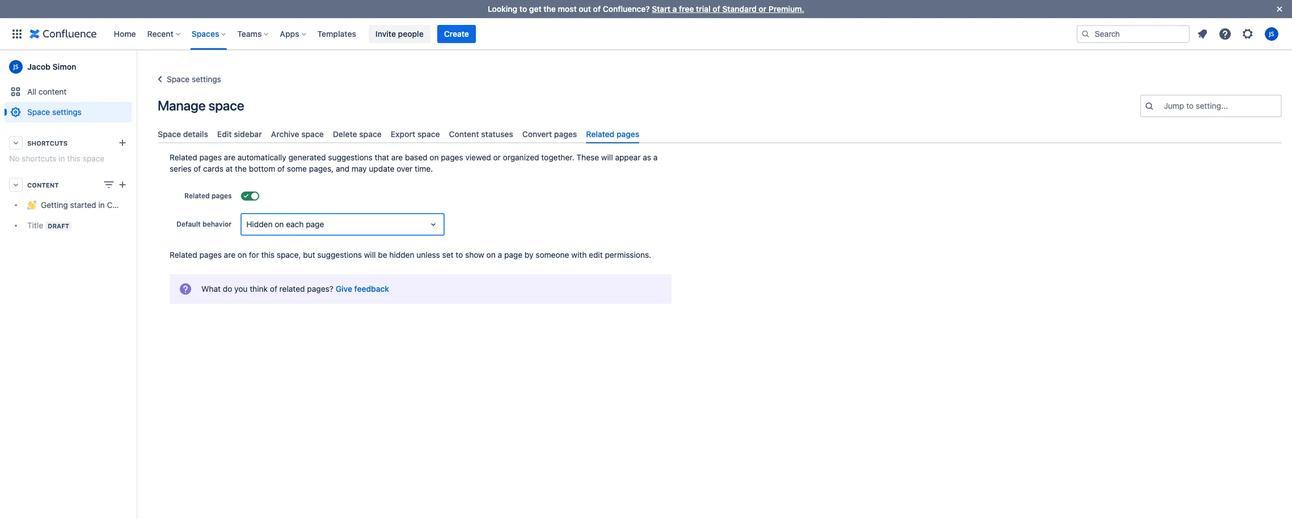 Task type: locate. For each thing, give the bounding box(es) containing it.
1 vertical spatial or
[[493, 153, 501, 162]]

pages up appear in the top left of the page
[[617, 129, 640, 139]]

create
[[444, 29, 469, 38]]

this inside space element
[[67, 154, 80, 163]]

space,
[[277, 250, 301, 260]]

1 vertical spatial in
[[98, 201, 105, 210]]

2 horizontal spatial to
[[1187, 101, 1194, 111]]

1 horizontal spatial in
[[98, 201, 105, 210]]

related down default
[[170, 250, 197, 260]]

space settings link down content
[[5, 102, 132, 123]]

space up generated
[[301, 129, 324, 139]]

1 horizontal spatial page
[[504, 250, 523, 260]]

Search field
[[1077, 25, 1190, 43]]

a right show
[[498, 250, 502, 260]]

space inside 'link'
[[301, 129, 324, 139]]

1 vertical spatial a
[[653, 153, 658, 162]]

will right "these"
[[601, 153, 613, 162]]

space down all
[[27, 107, 50, 117]]

viewed
[[465, 153, 491, 162]]

space settings link
[[153, 73, 221, 86], [5, 102, 132, 123]]

to right jump on the top of page
[[1187, 101, 1194, 111]]

space right export at top
[[418, 129, 440, 139]]

help icon image
[[1219, 27, 1232, 41]]

2 vertical spatial a
[[498, 250, 502, 260]]

some
[[287, 164, 307, 174]]

suggestions
[[328, 153, 373, 162], [317, 250, 362, 260]]

archive space link
[[266, 125, 328, 144]]

related inside related pages are automatically generated suggestions that are based on pages viewed or organized together. these will appear as a series of cards at the bottom of some pages, and may update over time.
[[170, 153, 197, 162]]

space up edit
[[208, 98, 244, 113]]

details
[[183, 129, 208, 139]]

related pages down "cards"
[[184, 192, 232, 200]]

this down 'shortcuts' dropdown button
[[67, 154, 80, 163]]

of
[[593, 4, 601, 14], [713, 4, 720, 14], [194, 164, 201, 174], [277, 164, 285, 174], [270, 284, 277, 294]]

0 vertical spatial space settings link
[[153, 73, 221, 86]]

do
[[223, 284, 232, 294]]

pages
[[554, 129, 577, 139], [617, 129, 640, 139], [199, 153, 222, 162], [441, 153, 463, 162], [212, 192, 232, 200], [199, 250, 222, 260]]

what do you think of related pages? give feedback
[[201, 284, 389, 294]]

0 horizontal spatial page
[[306, 220, 324, 229]]

content statuses link
[[445, 125, 518, 144]]

to left get
[[520, 4, 527, 14]]

recent button
[[144, 25, 185, 43]]

or inside related pages are automatically generated suggestions that are based on pages viewed or organized together. these will appear as a series of cards at the bottom of some pages, and may update over time.
[[493, 153, 501, 162]]

0 horizontal spatial space settings link
[[5, 102, 132, 123]]

content for content
[[27, 181, 59, 189]]

global element
[[7, 18, 1077, 50]]

in inside 'getting started in confluence' link
[[98, 201, 105, 210]]

invite
[[375, 29, 396, 38]]

space left 'details'
[[158, 129, 181, 139]]

1 horizontal spatial a
[[653, 153, 658, 162]]

jacob simon link
[[5, 56, 132, 78]]

0 vertical spatial will
[[601, 153, 613, 162]]

create link
[[437, 25, 476, 43]]

related pages are automatically generated suggestions that are based on pages viewed or organized together. these will appear as a series of cards at the bottom of some pages, and may update over time.
[[170, 153, 658, 174]]

on right show
[[487, 250, 496, 260]]

to
[[520, 4, 527, 14], [1187, 101, 1194, 111], [456, 250, 463, 260]]

what
[[201, 284, 221, 294]]

or
[[759, 4, 767, 14], [493, 153, 501, 162]]

add shortcut image
[[116, 136, 129, 150]]

this right for
[[261, 250, 275, 260]]

1 horizontal spatial content
[[449, 129, 479, 139]]

tree inside space element
[[5, 195, 149, 236]]

in right the started
[[98, 201, 105, 210]]

getting
[[41, 201, 68, 210]]

content inside dropdown button
[[27, 181, 59, 189]]

0 vertical spatial space settings
[[167, 74, 221, 84]]

started
[[70, 201, 96, 210]]

pages down at
[[212, 192, 232, 200]]

1 horizontal spatial to
[[520, 4, 527, 14]]

the right at
[[235, 164, 247, 174]]

suggestions up the and
[[328, 153, 373, 162]]

0 vertical spatial space
[[167, 74, 190, 84]]

invite people
[[375, 29, 424, 38]]

in for started
[[98, 201, 105, 210]]

automatically
[[238, 153, 286, 162]]

1 horizontal spatial related pages
[[586, 129, 640, 139]]

may
[[352, 164, 367, 174]]

all
[[27, 87, 36, 96]]

space
[[167, 74, 190, 84], [27, 107, 50, 117], [158, 129, 181, 139]]

space settings down content
[[27, 107, 82, 117]]

0 horizontal spatial space settings
[[27, 107, 82, 117]]

of left "cards"
[[194, 164, 201, 174]]

space right the "delete"
[[359, 129, 382, 139]]

hidden
[[246, 220, 273, 229]]

1 horizontal spatial will
[[601, 153, 613, 162]]

1 vertical spatial content
[[27, 181, 59, 189]]

pages inside "link"
[[554, 129, 577, 139]]

a left free
[[673, 4, 677, 14]]

in for shortcuts
[[59, 154, 65, 163]]

templates
[[317, 29, 356, 38]]

0 horizontal spatial in
[[59, 154, 65, 163]]

will left be
[[364, 250, 376, 260]]

space for export space
[[418, 129, 440, 139]]

in
[[59, 154, 65, 163], [98, 201, 105, 210]]

pages left viewed
[[441, 153, 463, 162]]

shortcuts button
[[5, 133, 132, 153]]

0 horizontal spatial the
[[235, 164, 247, 174]]

delete space
[[333, 129, 382, 139]]

to for get
[[520, 4, 527, 14]]

collapse sidebar image
[[124, 56, 149, 78]]

pages,
[[309, 164, 334, 174]]

1 vertical spatial this
[[261, 250, 275, 260]]

tree containing getting started in confluence
[[5, 195, 149, 236]]

to right set
[[456, 250, 463, 260]]

space settings link up manage
[[153, 73, 221, 86]]

or right viewed
[[493, 153, 501, 162]]

related pages up appear in the top left of the page
[[586, 129, 640, 139]]

series
[[170, 164, 191, 174]]

1 vertical spatial space
[[27, 107, 50, 117]]

or right standard
[[759, 4, 767, 14]]

related
[[279, 284, 305, 294]]

out
[[579, 4, 591, 14]]

behavior
[[203, 220, 232, 229]]

banner
[[0, 18, 1292, 50]]

1 horizontal spatial the
[[544, 4, 556, 14]]

0 horizontal spatial or
[[493, 153, 501, 162]]

0 vertical spatial settings
[[192, 74, 221, 84]]

0 horizontal spatial to
[[456, 250, 463, 260]]

pages up together.
[[554, 129, 577, 139]]

0 horizontal spatial content
[[27, 181, 59, 189]]

space settings
[[167, 74, 221, 84], [27, 107, 82, 117]]

page
[[306, 220, 324, 229], [504, 250, 523, 260]]

confluence image
[[30, 27, 97, 41], [30, 27, 97, 41]]

draft
[[48, 222, 69, 230]]

appear
[[615, 153, 641, 162]]

no
[[9, 154, 20, 163]]

content up viewed
[[449, 129, 479, 139]]

1 vertical spatial suggestions
[[317, 250, 362, 260]]

space settings up manage space
[[167, 74, 221, 84]]

over
[[397, 164, 413, 174]]

1 vertical spatial to
[[1187, 101, 1194, 111]]

related up series
[[170, 153, 197, 162]]

a right as on the top of page
[[653, 153, 658, 162]]

getting started in confluence link
[[5, 195, 149, 216]]

to for setting...
[[1187, 101, 1194, 111]]

0 horizontal spatial related pages
[[184, 192, 232, 200]]

0 vertical spatial this
[[67, 154, 80, 163]]

content for content statuses
[[449, 129, 479, 139]]

standard
[[722, 4, 757, 14]]

1 horizontal spatial space settings link
[[153, 73, 221, 86]]

content up getting
[[27, 181, 59, 189]]

space up manage
[[167, 74, 190, 84]]

page left by
[[504, 250, 523, 260]]

content button
[[5, 175, 132, 195]]

0 vertical spatial in
[[59, 154, 65, 163]]

will inside related pages are automatically generated suggestions that are based on pages viewed or organized together. these will appear as a series of cards at the bottom of some pages, and may update over time.
[[601, 153, 613, 162]]

space for archive space
[[301, 129, 324, 139]]

1 vertical spatial the
[[235, 164, 247, 174]]

space for delete space
[[359, 129, 382, 139]]

1 vertical spatial settings
[[52, 107, 82, 117]]

0 horizontal spatial settings
[[52, 107, 82, 117]]

0 horizontal spatial will
[[364, 250, 376, 260]]

1 vertical spatial space settings
[[27, 107, 82, 117]]

this
[[67, 154, 80, 163], [261, 250, 275, 260]]

hidden on each page
[[246, 220, 324, 229]]

1 horizontal spatial settings
[[192, 74, 221, 84]]

are up at
[[224, 153, 235, 162]]

tree
[[5, 195, 149, 236]]

on left each
[[275, 220, 284, 229]]

the right get
[[544, 4, 556, 14]]

tab list
[[153, 125, 1287, 144]]

1 vertical spatial space settings link
[[5, 102, 132, 123]]

0 horizontal spatial a
[[498, 250, 502, 260]]

0 vertical spatial suggestions
[[328, 153, 373, 162]]

page right each
[[306, 220, 324, 229]]

on
[[430, 153, 439, 162], [275, 220, 284, 229], [238, 250, 247, 260], [487, 250, 496, 260]]

0 horizontal spatial this
[[67, 154, 80, 163]]

2 horizontal spatial a
[[673, 4, 677, 14]]

will
[[601, 153, 613, 162], [364, 250, 376, 260]]

1 vertical spatial will
[[364, 250, 376, 260]]

trial
[[696, 4, 711, 14]]

0 vertical spatial to
[[520, 4, 527, 14]]

settings up manage space
[[192, 74, 221, 84]]

are for series
[[224, 153, 235, 162]]

1 vertical spatial related pages
[[184, 192, 232, 200]]

these
[[577, 153, 599, 162]]

0 vertical spatial or
[[759, 4, 767, 14]]

you
[[234, 284, 248, 294]]

home link
[[110, 25, 139, 43]]

are left for
[[224, 250, 235, 260]]

2 vertical spatial space
[[158, 129, 181, 139]]

space details
[[158, 129, 208, 139]]

on up time.
[[430, 153, 439, 162]]

confluence?
[[603, 4, 650, 14]]

settings inside space element
[[52, 107, 82, 117]]

start
[[652, 4, 671, 14]]

of right the out
[[593, 4, 601, 14]]

in down 'shortcuts' dropdown button
[[59, 154, 65, 163]]

feedback
[[354, 284, 389, 294]]

setting...
[[1196, 101, 1228, 111]]

settings down all content link
[[52, 107, 82, 117]]

based
[[405, 153, 428, 162]]

default
[[176, 220, 201, 229]]

0 vertical spatial content
[[449, 129, 479, 139]]

convert
[[522, 129, 552, 139]]

related up default behavior
[[184, 192, 210, 200]]

related pages are on for this space, but suggestions will be hidden unless set to show on a page by someone with edit permissions.
[[170, 250, 651, 260]]

suggestions right the but
[[317, 250, 362, 260]]



Task type: describe. For each thing, give the bounding box(es) containing it.
unless
[[417, 250, 440, 260]]

1 vertical spatial page
[[504, 250, 523, 260]]

recent
[[147, 29, 173, 38]]

open image
[[427, 218, 440, 232]]

0 vertical spatial the
[[544, 4, 556, 14]]

permissions.
[[605, 250, 651, 260]]

each
[[286, 220, 304, 229]]

think
[[250, 284, 268, 294]]

on left for
[[238, 250, 247, 260]]

your profile and preferences image
[[1265, 27, 1279, 41]]

default behavior
[[176, 220, 232, 229]]

close image
[[1273, 2, 1287, 16]]

statuses
[[481, 129, 513, 139]]

2 vertical spatial to
[[456, 250, 463, 260]]

edit sidebar link
[[213, 125, 266, 144]]

0 vertical spatial a
[[673, 4, 677, 14]]

title draft
[[27, 221, 69, 230]]

1 horizontal spatial space settings
[[167, 74, 221, 84]]

convert pages
[[522, 129, 577, 139]]

set
[[442, 250, 454, 260]]

spaces button
[[188, 25, 231, 43]]

get
[[529, 4, 542, 14]]

of right trial
[[713, 4, 720, 14]]

at
[[226, 164, 233, 174]]

export
[[391, 129, 415, 139]]

that
[[375, 153, 389, 162]]

edit
[[217, 129, 232, 139]]

shortcuts
[[27, 139, 68, 147]]

time.
[[415, 164, 433, 174]]

start a free trial of standard or premium. link
[[652, 4, 804, 14]]

simon
[[52, 62, 76, 71]]

change view image
[[102, 178, 116, 192]]

but
[[303, 250, 315, 260]]

on inside related pages are automatically generated suggestions that are based on pages viewed or organized together. these will appear as a series of cards at the bottom of some pages, and may update over time.
[[430, 153, 439, 162]]

getting started in confluence
[[41, 201, 149, 210]]

sidebar
[[234, 129, 262, 139]]

manage
[[158, 98, 206, 113]]

1 horizontal spatial or
[[759, 4, 767, 14]]

apps
[[280, 29, 299, 38]]

settings icon image
[[1241, 27, 1255, 41]]

bottom
[[249, 164, 275, 174]]

cards
[[203, 164, 224, 174]]

banner containing home
[[0, 18, 1292, 50]]

people
[[398, 29, 424, 38]]

jump
[[1164, 101, 1184, 111]]

teams
[[237, 29, 262, 38]]

the inside related pages are automatically generated suggestions that are based on pages viewed or organized together. these will appear as a series of cards at the bottom of some pages, and may update over time.
[[235, 164, 247, 174]]

of right the think
[[270, 284, 277, 294]]

hidden
[[389, 250, 414, 260]]

teams button
[[234, 25, 273, 43]]

looking to get the most out of confluence? start a free trial of standard or premium.
[[488, 4, 804, 14]]

of left some
[[277, 164, 285, 174]]

looking
[[488, 4, 518, 14]]

space inside tab list
[[158, 129, 181, 139]]

delete space link
[[328, 125, 386, 144]]

space settings inside space element
[[27, 107, 82, 117]]

edit sidebar
[[217, 129, 262, 139]]

content statuses
[[449, 129, 513, 139]]

suggestions inside related pages are automatically generated suggestions that are based on pages viewed or organized together. these will appear as a series of cards at the bottom of some pages, and may update over time.
[[328, 153, 373, 162]]

a inside related pages are automatically generated suggestions that are based on pages viewed or organized together. these will appear as a series of cards at the bottom of some pages, and may update over time.
[[653, 153, 658, 162]]

give feedback button
[[336, 284, 389, 295]]

are up over
[[391, 153, 403, 162]]

together.
[[541, 153, 574, 162]]

someone
[[536, 250, 569, 260]]

notification icon image
[[1196, 27, 1210, 41]]

apps button
[[277, 25, 311, 43]]

search image
[[1081, 29, 1090, 38]]

by
[[525, 250, 534, 260]]

Search settings text field
[[1164, 100, 1166, 112]]

space element
[[0, 50, 149, 520]]

premium.
[[769, 4, 804, 14]]

pages up "cards"
[[199, 153, 222, 162]]

for
[[249, 250, 259, 260]]

with
[[571, 250, 587, 260]]

space for manage space
[[208, 98, 244, 113]]

archive
[[271, 129, 299, 139]]

archive space
[[271, 129, 324, 139]]

show
[[465, 250, 484, 260]]

space details link
[[153, 125, 213, 144]]

space down 'shortcuts' dropdown button
[[83, 154, 105, 163]]

confluence
[[107, 201, 149, 210]]

jump to setting...
[[1164, 101, 1228, 111]]

pages?
[[307, 284, 333, 294]]

export space
[[391, 129, 440, 139]]

create a page image
[[116, 178, 129, 192]]

all content link
[[5, 82, 132, 102]]

jacob simon
[[27, 62, 76, 71]]

appswitcher icon image
[[10, 27, 24, 41]]

delete
[[333, 129, 357, 139]]

title
[[27, 221, 43, 230]]

organized
[[503, 153, 539, 162]]

are for someone
[[224, 250, 235, 260]]

be
[[378, 250, 387, 260]]

home
[[114, 29, 136, 38]]

as
[[643, 153, 651, 162]]

0 vertical spatial related pages
[[586, 129, 640, 139]]

1 horizontal spatial this
[[261, 250, 275, 260]]

tab list containing space details
[[153, 125, 1287, 144]]

related pages link
[[582, 125, 644, 144]]

give
[[336, 284, 352, 294]]

edit
[[589, 250, 603, 260]]

shortcuts
[[22, 154, 56, 163]]

related up "these"
[[586, 129, 615, 139]]

spaces
[[192, 29, 219, 38]]

0 vertical spatial page
[[306, 220, 324, 229]]

all content
[[27, 87, 67, 96]]

pages down behavior
[[199, 250, 222, 260]]

no shortcuts in this space
[[9, 154, 105, 163]]

update
[[369, 164, 395, 174]]



Task type: vqa. For each thing, say whether or not it's contained in the screenshot.
the leftmost it
no



